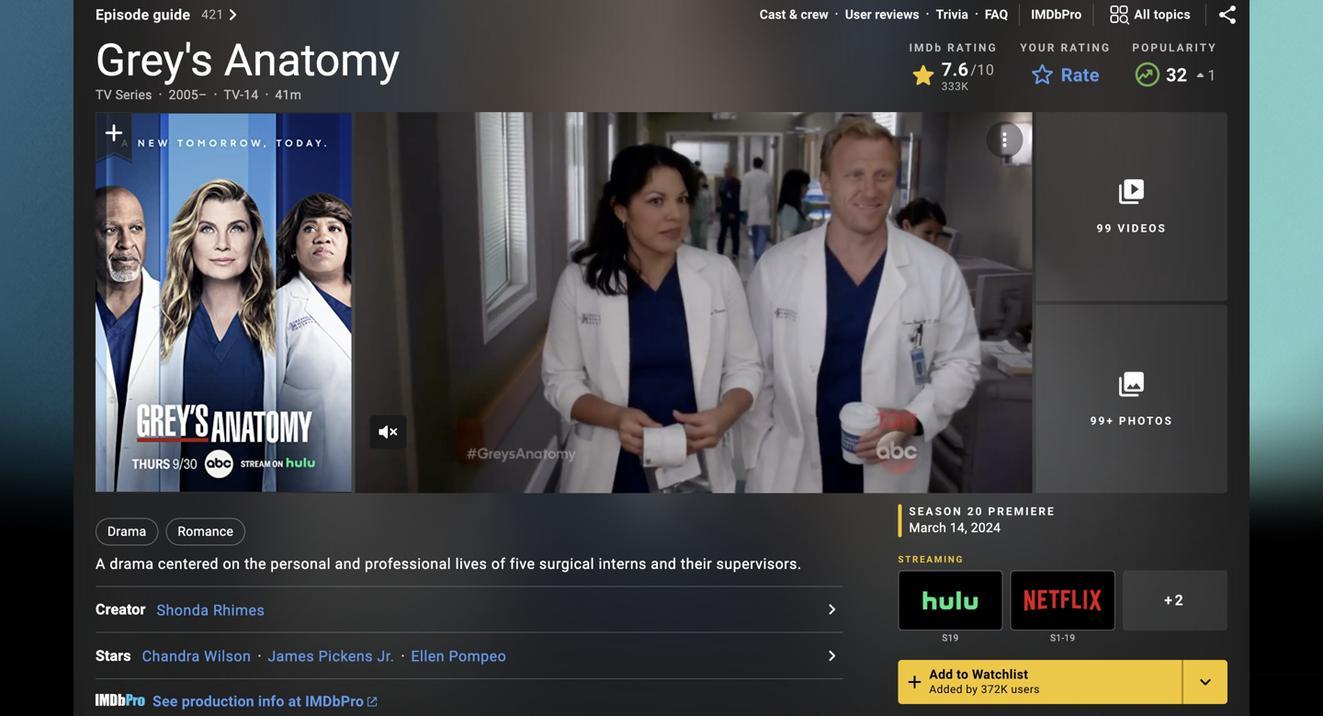Task type: describe. For each thing, give the bounding box(es) containing it.
jr.
[[377, 648, 395, 665]]

faq button
[[985, 6, 1009, 24]]

season 20 premiere march 14, 2024
[[910, 505, 1056, 536]]

march
[[910, 521, 947, 536]]

grey's anatomy
[[96, 34, 400, 86]]

7.6
[[942, 59, 969, 80]]

launch inline image
[[368, 697, 377, 707]]

99 videos button
[[1037, 112, 1228, 301]]

season
[[910, 505, 963, 518]]

episode
[[96, 6, 149, 23]]

2005– button
[[169, 86, 207, 104]]

romance button
[[166, 518, 246, 546]]

user reviews
[[846, 7, 920, 22]]

372k
[[982, 683, 1009, 696]]

chandra wilson
[[142, 648, 251, 665]]

topics
[[1155, 7, 1192, 22]]

pompeo
[[449, 648, 507, 665]]

14,
[[950, 521, 968, 536]]

chandra wilson button
[[142, 648, 251, 665]]

volume off image
[[377, 421, 399, 443]]

2005–
[[169, 87, 207, 103]]

32
[[1167, 64, 1188, 86]]

all
[[1135, 7, 1151, 22]]

1
[[1209, 67, 1217, 84]]

drama button
[[96, 518, 159, 546]]

lives
[[456, 555, 488, 573]]

of
[[492, 555, 506, 573]]

their
[[681, 555, 713, 573]]

supervisors.
[[717, 555, 802, 573]]

2024
[[972, 521, 1001, 536]]

20
[[968, 505, 984, 518]]

cast & crew button
[[760, 6, 829, 24]]

+2 button
[[1123, 571, 1228, 631]]

see production info at imdbpro button
[[153, 693, 377, 710]]

a
[[96, 555, 106, 573]]

watch season 12 trailer element
[[355, 112, 1033, 493]]

categories image
[[1109, 4, 1131, 26]]

333k
[[942, 80, 969, 93]]

chevron right inline image
[[228, 9, 239, 20]]

james pickens jr. button
[[268, 648, 395, 665]]

99+ photos
[[1091, 415, 1174, 428]]

anatomy
[[224, 34, 400, 86]]

guide
[[153, 6, 190, 23]]

share on social media image
[[1217, 4, 1239, 26]]

videos
[[1118, 222, 1168, 235]]

james
[[268, 648, 315, 665]]

series
[[115, 87, 152, 103]]

reviews
[[875, 7, 920, 22]]

/
[[971, 61, 978, 79]]

watch on netflix image
[[1012, 572, 1115, 630]]

drama
[[110, 555, 154, 573]]

episode guide
[[96, 6, 190, 23]]

premiere
[[989, 505, 1056, 518]]

add to watchlist added by 372k users
[[930, 667, 1041, 696]]

added
[[930, 683, 963, 696]]

tv-
[[224, 87, 244, 103]]

19
[[1065, 632, 1076, 643]]

&
[[790, 7, 798, 22]]

stars button
[[96, 645, 142, 667]]

imdbpro button
[[1032, 6, 1082, 24]]

shonda rhimes button
[[157, 601, 265, 619]]

crew
[[801, 7, 829, 22]]

ellen pompeo
[[411, 648, 507, 665]]

faq
[[985, 7, 1009, 22]]

your
[[1021, 41, 1057, 54]]

10
[[978, 61, 995, 79]]

drama
[[108, 524, 147, 539]]

james pickens jr.
[[268, 648, 395, 665]]

by
[[966, 683, 979, 696]]

see
[[153, 693, 178, 710]]

rating for your rating
[[1061, 41, 1112, 54]]

watch on hulu image
[[900, 572, 1003, 630]]

99 videos
[[1097, 222, 1168, 235]]

imdb rating
[[910, 41, 998, 54]]

user
[[846, 7, 872, 22]]

streaming
[[899, 554, 964, 565]]

see production info at imdbpro
[[153, 693, 364, 710]]

imdb
[[910, 41, 943, 54]]

popularity
[[1133, 41, 1218, 54]]

production
[[182, 693, 254, 710]]



Task type: vqa. For each thing, say whether or not it's contained in the screenshot.
Julian
no



Task type: locate. For each thing, give the bounding box(es) containing it.
centered
[[158, 555, 219, 573]]

s1-19
[[1051, 632, 1076, 643]]

0 horizontal spatial imdbpro
[[305, 693, 364, 710]]

imdbpro up the your rating
[[1032, 7, 1082, 22]]

see full cast and crew image
[[821, 599, 843, 621]]

2 and from the left
[[651, 555, 677, 573]]

cast
[[760, 7, 786, 22]]

cast & crew
[[760, 7, 829, 22]]

all topics button
[[1094, 0, 1206, 29]]

pickens
[[319, 648, 373, 665]]

trivia button
[[936, 6, 969, 24]]

trailer for season 12 of grey's anatomy from abc. image
[[355, 112, 1033, 494]]

+2
[[1165, 592, 1186, 609]]

grey's
[[96, 34, 213, 86]]

rate button
[[1021, 59, 1111, 92]]

s1-19 group
[[1011, 571, 1116, 645]]

99+ photos button
[[1037, 305, 1228, 493]]

1 rating from the left
[[948, 41, 998, 54]]

rating for imdb rating
[[948, 41, 998, 54]]

stars
[[96, 647, 131, 665]]

rating
[[948, 41, 998, 54], [1061, 41, 1112, 54]]

and
[[335, 555, 361, 573], [651, 555, 677, 573]]

trivia
[[936, 7, 969, 22]]

s19
[[943, 632, 959, 643]]

add image
[[904, 671, 926, 693]]

tv-14
[[224, 87, 259, 103]]

chandra
[[142, 648, 200, 665]]

interns
[[599, 555, 647, 573]]

s19 group
[[899, 571, 1004, 645]]

7.6 / 10 333k
[[942, 59, 995, 93]]

2 rating from the left
[[1061, 41, 1112, 54]]

0 vertical spatial imdbpro
[[1032, 7, 1082, 22]]

tv-14 button
[[224, 86, 259, 104]]

1 and from the left
[[335, 555, 361, 573]]

see full cast and crew image
[[821, 645, 843, 667]]

0 horizontal spatial and
[[335, 555, 361, 573]]

at
[[288, 693, 302, 710]]

s1-
[[1051, 632, 1065, 643]]

1 horizontal spatial and
[[651, 555, 677, 573]]

user reviews button
[[846, 6, 920, 24]]

14
[[244, 87, 259, 103]]

romance
[[178, 524, 234, 539]]

shonda
[[157, 601, 209, 619]]

video autoplay preference image
[[994, 129, 1016, 151]]

rate
[[1062, 64, 1100, 86]]

add title to another list image
[[1195, 671, 1217, 693]]

shonda rhimes
[[157, 601, 265, 619]]

ellen
[[411, 648, 445, 665]]

video player application
[[355, 112, 1033, 493]]

the
[[244, 555, 267, 573]]

99+
[[1091, 415, 1115, 428]]

1 vertical spatial imdbpro
[[305, 693, 364, 710]]

wilson
[[204, 648, 251, 665]]

all topics
[[1135, 7, 1192, 22]]

and left their
[[651, 555, 677, 573]]

users
[[1012, 683, 1041, 696]]

personal
[[271, 555, 331, 573]]

99
[[1097, 222, 1114, 235]]

group
[[355, 112, 1033, 494], [96, 112, 351, 493], [899, 571, 1004, 631], [1011, 571, 1116, 631]]

s19 link
[[899, 631, 1004, 645]]

on
[[223, 555, 240, 573]]

tv series
[[96, 87, 152, 103]]

arrow drop up image
[[1190, 64, 1212, 86]]

creator
[[96, 601, 146, 618]]

rhimes
[[213, 601, 265, 619]]

ellen pompeo button
[[411, 648, 507, 665]]

creator button
[[96, 599, 157, 621]]

rating up rate
[[1061, 41, 1112, 54]]

a drama centered on the personal and professional lives of five surgical interns and their supervisors.
[[96, 555, 802, 573]]

info
[[258, 693, 285, 710]]

and right personal
[[335, 555, 361, 573]]

surgical
[[540, 555, 595, 573]]

tv
[[96, 87, 112, 103]]

james pickens jr., ellen pompeo, and chandra wilson in grey's anatomy (2005) image
[[96, 114, 351, 492]]

your rating
[[1021, 41, 1112, 54]]

41m
[[275, 87, 302, 103]]

watchlist
[[973, 667, 1029, 682]]

0 horizontal spatial rating
[[948, 41, 998, 54]]

1 horizontal spatial imdbpro
[[1032, 7, 1082, 22]]

rating up /
[[948, 41, 998, 54]]

imdbpro
[[1032, 7, 1082, 22], [305, 693, 364, 710]]

421
[[201, 7, 224, 22]]

1 horizontal spatial rating
[[1061, 41, 1112, 54]]

five
[[510, 555, 535, 573]]

s1-19 link
[[1011, 631, 1116, 645]]

imdbpro left launch inline image
[[305, 693, 364, 710]]

photos
[[1120, 415, 1174, 428]]



